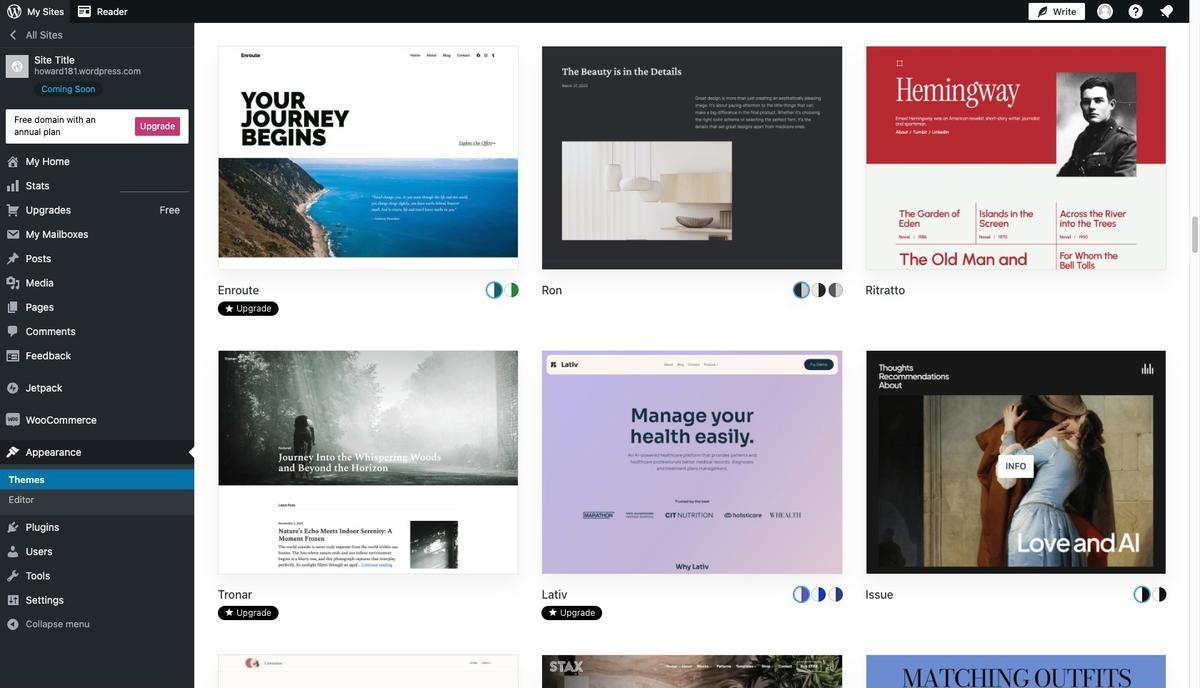 Task type: vqa. For each thing, say whether or not it's contained in the screenshot.
Blocked on the left bottom
no



Task type: describe. For each thing, give the bounding box(es) containing it.
highest hourly views 0 image
[[121, 183, 189, 192]]

didone draws inspiration from a genre of serif typeface that originated in the 18th century and became the standard style for general-purpose printing. it is bold, straightforward and timeless, designed to bring attention to the content and ideal to those looking to showcase written content elegantly. image
[[867, 655, 1166, 688]]

ron is a minimalist blogging theme designed with a focus on delivering an exceptional reading experience. its unique offset post layout and sticky post navigation make it stand out. by intentionally omitting a header, it includes only a footer, ron allows readers to dive straight into the content without distractions. image
[[543, 47, 842, 271]]

lativ is a wordpress block theme specifically designed for businesses and startups. it offers fresh, vibrant color palettes and sleek, modern templates that are perfect for companies looking to establish a bold and innovative online presence. image
[[543, 351, 842, 576]]

stax is a premium block theme for the wordpress full-site editor. the design is clean, versatile, and totally customizable. additionally, the setup wizard provides a super simple installation process — so your site will appear exactly as the demo within moments of activation. image
[[543, 655, 842, 688]]

tronar is a simple blog theme. it works best with featured images. the latest sticky post appears at the top with a large featured image. image
[[219, 351, 518, 576]]



Task type: locate. For each thing, give the bounding box(es) containing it.
issue is a magazine theme focused on sizable typography and imagery to grow your blog posts, reviews, artwork, and news. image
[[867, 351, 1166, 576]]

1 vertical spatial img image
[[6, 413, 20, 427]]

my profile image
[[1098, 4, 1113, 19]]

2 img image from the top
[[6, 413, 20, 427]]

1 img image from the top
[[6, 381, 20, 395]]

enroute is a business theme image
[[219, 47, 518, 271]]

img image
[[6, 381, 20, 395], [6, 413, 20, 427]]

0 vertical spatial img image
[[6, 381, 20, 395]]

carnation image
[[219, 655, 518, 688]]

manage your notifications image
[[1159, 3, 1176, 20]]

besides an appreciable headshot, the theme offers large titles, descriptions, and links right away. there is also a grid of posts, and no post feature images are used anytime. image
[[867, 47, 1166, 271]]

help image
[[1128, 3, 1145, 20]]



